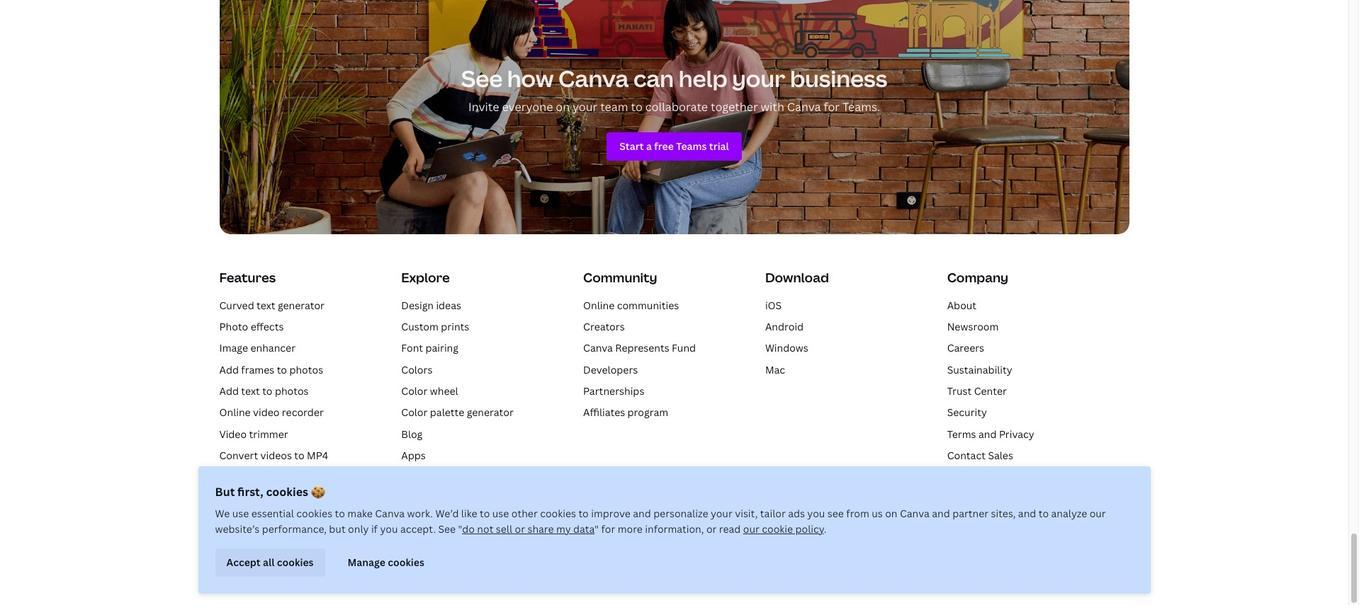 Task type: locate. For each thing, give the bounding box(es) containing it.
to down enhancer
[[277, 363, 287, 377]]

text down frames
[[241, 385, 260, 398]]

0 horizontal spatial or
[[515, 523, 525, 536]]

contact sales link
[[947, 449, 1013, 463]]

website's
[[215, 523, 260, 536]]

invite
[[468, 99, 499, 115]]

on right 'everyone'
[[556, 99, 570, 115]]

online communities link
[[583, 299, 679, 312]]

0 horizontal spatial generator
[[278, 299, 325, 312]]

wheel
[[430, 385, 458, 398]]

android
[[765, 320, 804, 334]]

template directory
[[401, 471, 492, 484]]

our inside we use essential cookies to make canva work. we'd like to use other cookies to improve and personalize your visit, tailor ads you see from us on canva and partner sites, and to analyze our website's performance, but only if you accept. see "
[[1090, 507, 1106, 521]]

improve
[[591, 507, 631, 521]]

see
[[461, 63, 503, 94], [219, 471, 237, 484], [438, 523, 456, 536]]

photo
[[219, 320, 248, 334]]

1 vertical spatial your
[[573, 99, 598, 115]]

see inside see how canva can help your business invite everyone on your team to collaborate together with canva for teams.
[[461, 63, 503, 94]]

1 horizontal spatial generator
[[467, 406, 514, 420]]

color down colors
[[401, 385, 428, 398]]

0 vertical spatial generator
[[278, 299, 325, 312]]

2 vertical spatial your
[[711, 507, 733, 521]]

to up data
[[579, 507, 589, 521]]

0 horizontal spatial see
[[219, 471, 237, 484]]

0 vertical spatial text
[[257, 299, 275, 312]]

colors
[[401, 363, 433, 377]]

1 horizontal spatial online
[[583, 299, 615, 312]]

1 vertical spatial add
[[219, 385, 239, 398]]

photos for add frames to photos
[[289, 363, 323, 377]]

see up 'invite'
[[461, 63, 503, 94]]

sell
[[496, 523, 512, 536]]

0 vertical spatial your
[[732, 63, 785, 94]]

to right team
[[631, 99, 643, 115]]

with
[[761, 99, 784, 115]]

not
[[477, 523, 494, 536]]

do
[[462, 523, 475, 536]]

0 vertical spatial our
[[1090, 507, 1106, 521]]

online
[[583, 299, 615, 312], [219, 406, 251, 420]]

color palette generator
[[401, 406, 514, 420]]

1 horizontal spatial use
[[492, 507, 509, 521]]

palette
[[430, 406, 464, 420]]

online up video
[[219, 406, 251, 420]]

1 vertical spatial for
[[601, 523, 615, 536]]

developers link
[[583, 363, 638, 377]]

see down we'd
[[438, 523, 456, 536]]

1 horizontal spatial "
[[595, 523, 599, 536]]

curved text generator link
[[219, 299, 325, 312]]

convert videos to mp4
[[219, 449, 328, 463]]

1 vertical spatial color
[[401, 406, 428, 420]]

0 vertical spatial color
[[401, 385, 428, 398]]

for down the improve
[[601, 523, 615, 536]]

program
[[628, 406, 668, 420]]

mac link
[[765, 363, 785, 377]]

0 vertical spatial photos
[[289, 363, 323, 377]]

online video recorder link
[[219, 406, 324, 420]]

generator up effects
[[278, 299, 325, 312]]

see
[[828, 507, 844, 521]]

0 horizontal spatial our
[[743, 523, 760, 536]]

2 vertical spatial see
[[438, 523, 456, 536]]

creators link
[[583, 320, 625, 334]]

1 horizontal spatial more
[[618, 523, 643, 536]]

1 or from the left
[[515, 523, 525, 536]]

cookies down accept.
[[388, 556, 424, 570]]

our down visit,
[[743, 523, 760, 536]]

0 vertical spatial for
[[824, 99, 840, 115]]

more up first,
[[239, 471, 264, 484]]

more down the improve
[[618, 523, 643, 536]]

1 horizontal spatial on
[[885, 507, 898, 521]]

developers
[[583, 363, 638, 377]]

cookies right all
[[277, 556, 314, 570]]

to
[[631, 99, 643, 115], [277, 363, 287, 377], [262, 385, 272, 398], [294, 449, 305, 463], [335, 507, 345, 521], [480, 507, 490, 521], [579, 507, 589, 521], [1039, 507, 1049, 521]]

for down business
[[824, 99, 840, 115]]

canva represents fund link
[[583, 342, 696, 355]]

1 horizontal spatial you
[[807, 507, 825, 521]]

cookies up 'my' at bottom left
[[540, 507, 576, 521]]

canva
[[558, 63, 629, 94], [787, 99, 821, 115], [583, 342, 613, 355], [375, 507, 405, 521], [900, 507, 930, 521]]

text for curved
[[257, 299, 275, 312]]

1 horizontal spatial for
[[824, 99, 840, 115]]

1 vertical spatial online
[[219, 406, 251, 420]]

photo effects
[[219, 320, 284, 334]]

video
[[253, 406, 280, 420]]

your up read
[[711, 507, 733, 521]]

or left read
[[706, 523, 717, 536]]

1 vertical spatial text
[[241, 385, 260, 398]]

0 vertical spatial more
[[239, 471, 264, 484]]

color up the blog link
[[401, 406, 428, 420]]

add text to photos link
[[219, 385, 309, 398]]

download
[[765, 269, 829, 286]]

text up effects
[[257, 299, 275, 312]]

1 horizontal spatial or
[[706, 523, 717, 536]]

0 horizontal spatial use
[[232, 507, 249, 521]]

performance,
[[262, 523, 327, 536]]

but
[[329, 523, 346, 536]]

if
[[371, 523, 378, 536]]

newsroom
[[947, 320, 999, 334]]

trust center
[[947, 385, 1007, 398]]

0 horizontal spatial you
[[380, 523, 398, 536]]

cookies
[[266, 485, 308, 500], [296, 507, 332, 521], [540, 507, 576, 521], [277, 556, 314, 570], [388, 556, 424, 570]]

for inside see how canva can help your business invite everyone on your team to collaborate together with canva for teams.
[[824, 99, 840, 115]]

1 color from the top
[[401, 385, 428, 398]]

0 horizontal spatial more
[[239, 471, 264, 484]]

0 horizontal spatial on
[[556, 99, 570, 115]]

on inside see how canva can help your business invite everyone on your team to collaborate together with canva for teams.
[[556, 99, 570, 115]]

canva represents fund
[[583, 342, 696, 355]]

see inside we use essential cookies to make canva work. we'd like to use other cookies to improve and personalize your visit, tailor ads you see from us on canva and partner sites, and to analyze our website's performance, but only if you accept. see "
[[438, 523, 456, 536]]

add up video
[[219, 385, 239, 398]]

add for add text to photos
[[219, 385, 239, 398]]

online for online communities
[[583, 299, 615, 312]]

photos
[[289, 363, 323, 377], [275, 385, 309, 398]]

can
[[633, 63, 674, 94]]

generator
[[278, 299, 325, 312], [467, 406, 514, 420]]

1 add from the top
[[219, 363, 239, 377]]

see up but
[[219, 471, 237, 484]]

canva down creators link
[[583, 342, 613, 355]]

other
[[511, 507, 538, 521]]

2 color from the top
[[401, 406, 428, 420]]

color
[[401, 385, 428, 398], [401, 406, 428, 420]]

online up creators link
[[583, 299, 615, 312]]

0 vertical spatial online
[[583, 299, 615, 312]]

0 vertical spatial see
[[461, 63, 503, 94]]

1 vertical spatial photos
[[275, 385, 309, 398]]

2 add from the top
[[219, 385, 239, 398]]

1 horizontal spatial our
[[1090, 507, 1106, 521]]

our cookie policy link
[[743, 523, 824, 536]]

photos down enhancer
[[289, 363, 323, 377]]

windows link
[[765, 342, 808, 355]]

terms and privacy
[[947, 428, 1034, 441]]

1 vertical spatial see
[[219, 471, 237, 484]]

and
[[979, 428, 997, 441], [633, 507, 651, 521], [932, 507, 950, 521], [1018, 507, 1036, 521]]

you
[[807, 507, 825, 521], [380, 523, 398, 536]]

data
[[573, 523, 595, 536]]

do not sell or share my data " for more information, or read our cookie policy .
[[462, 523, 827, 536]]

photos for add text to photos
[[275, 385, 309, 398]]

mp4
[[307, 449, 328, 463]]

photo effects link
[[219, 320, 284, 334]]

1 horizontal spatial see
[[438, 523, 456, 536]]

generator right palette
[[467, 406, 514, 420]]

curved text generator
[[219, 299, 325, 312]]

0 vertical spatial on
[[556, 99, 570, 115]]

ads
[[788, 507, 805, 521]]

you up policy
[[807, 507, 825, 521]]

custom prints
[[401, 320, 469, 334]]

on right "us"
[[885, 507, 898, 521]]

our right the analyze
[[1090, 507, 1106, 521]]

enhancer
[[250, 342, 296, 355]]

on
[[556, 99, 570, 115], [885, 507, 898, 521]]

generator for color palette generator
[[467, 406, 514, 420]]

0 vertical spatial add
[[219, 363, 239, 377]]

" down the improve
[[595, 523, 599, 536]]

and left partner
[[932, 507, 950, 521]]

newsroom link
[[947, 320, 999, 334]]

1 use from the left
[[232, 507, 249, 521]]

your up with
[[732, 63, 785, 94]]

or right sell
[[515, 523, 525, 536]]

text
[[257, 299, 275, 312], [241, 385, 260, 398]]

your left team
[[573, 99, 598, 115]]

add for add frames to photos
[[219, 363, 239, 377]]

1 vertical spatial on
[[885, 507, 898, 521]]

we'd
[[435, 507, 459, 521]]

trimmer
[[249, 428, 288, 441]]

manage cookies button
[[336, 549, 436, 578]]

template
[[401, 471, 446, 484]]

add down image
[[219, 363, 239, 377]]

prints
[[441, 320, 469, 334]]

trust
[[947, 385, 972, 398]]

1 vertical spatial our
[[743, 523, 760, 536]]

use up sell
[[492, 507, 509, 521]]

convert
[[219, 449, 258, 463]]

2 horizontal spatial see
[[461, 63, 503, 94]]

1 " from the left
[[458, 523, 462, 536]]

essential
[[251, 507, 294, 521]]

text for add
[[241, 385, 260, 398]]

" down like
[[458, 523, 462, 536]]

make
[[347, 507, 373, 521]]

share
[[528, 523, 554, 536]]

you right if
[[380, 523, 398, 536]]

1 vertical spatial generator
[[467, 406, 514, 420]]

but first, cookies 🍪
[[215, 485, 325, 500]]

0 horizontal spatial online
[[219, 406, 251, 420]]

accept all cookies
[[226, 556, 314, 570]]

image enhancer
[[219, 342, 296, 355]]

video trimmer
[[219, 428, 288, 441]]

0 horizontal spatial "
[[458, 523, 462, 536]]

privacy
[[999, 428, 1034, 441]]

canva right with
[[787, 99, 821, 115]]

to inside see how canva can help your business invite everyone on your team to collaborate together with canva for teams.
[[631, 99, 643, 115]]

use up website's
[[232, 507, 249, 521]]

photos up recorder
[[275, 385, 309, 398]]

color for color wheel
[[401, 385, 428, 398]]

your
[[732, 63, 785, 94], [573, 99, 598, 115], [711, 507, 733, 521]]

all
[[263, 556, 275, 570]]

design ideas
[[401, 299, 461, 312]]



Task type: vqa. For each thing, say whether or not it's contained in the screenshot.
Design Title text box
no



Task type: describe. For each thing, give the bounding box(es) containing it.
sustainability
[[947, 363, 1012, 377]]

read
[[719, 523, 741, 536]]

us
[[872, 507, 883, 521]]

we
[[215, 507, 230, 521]]

creators
[[583, 320, 625, 334]]

company
[[947, 269, 1009, 286]]

add frames to photos link
[[219, 363, 323, 377]]

color for color palette generator
[[401, 406, 428, 420]]

canva up team
[[558, 63, 629, 94]]

we use essential cookies to make canva work. we'd like to use other cookies to improve and personalize your visit, tailor ads you see from us on canva and partner sites, and to analyze our website's performance, but only if you accept. see "
[[215, 507, 1106, 536]]

how
[[507, 63, 554, 94]]

and right sites,
[[1018, 507, 1036, 521]]

to up video
[[262, 385, 272, 398]]

first,
[[237, 485, 263, 500]]

video
[[219, 428, 247, 441]]

2 use from the left
[[492, 507, 509, 521]]

see for more
[[219, 471, 237, 484]]

custom
[[401, 320, 439, 334]]

custom prints link
[[401, 320, 469, 334]]

team
[[600, 99, 628, 115]]

accept.
[[400, 523, 436, 536]]

see more features
[[219, 471, 307, 484]]

on inside we use essential cookies to make canva work. we'd like to use other cookies to improve and personalize your visit, tailor ads you see from us on canva and partner sites, and to analyze our website's performance, but only if you accept. see "
[[885, 507, 898, 521]]

convert videos to mp4 link
[[219, 449, 328, 463]]

your inside we use essential cookies to make canva work. we'd like to use other cookies to improve and personalize your visit, tailor ads you see from us on canva and partner sites, and to analyze our website's performance, but only if you accept. see "
[[711, 507, 733, 521]]

visit,
[[735, 507, 758, 521]]

design
[[401, 299, 434, 312]]

0 horizontal spatial for
[[601, 523, 615, 536]]

policy
[[795, 523, 824, 536]]

careers link
[[947, 342, 984, 355]]

community
[[583, 269, 657, 286]]

curved
[[219, 299, 254, 312]]

sustainability link
[[947, 363, 1012, 377]]

security
[[947, 406, 987, 420]]

apps
[[401, 449, 426, 463]]

to up but
[[335, 507, 345, 521]]

to left mp4
[[294, 449, 305, 463]]

like
[[461, 507, 477, 521]]

affiliates program link
[[583, 406, 668, 420]]

cookies down 🍪
[[296, 507, 332, 521]]

🍪
[[311, 485, 325, 500]]

communities
[[617, 299, 679, 312]]

design ideas link
[[401, 299, 461, 312]]

see more features link
[[219, 471, 307, 484]]

image enhancer link
[[219, 342, 296, 355]]

" inside we use essential cookies to make canva work. we'd like to use other cookies to improve and personalize your visit, tailor ads you see from us on canva and partner sites, and to analyze our website's performance, but only if you accept. see "
[[458, 523, 462, 536]]

affiliates program
[[583, 406, 668, 420]]

color wheel link
[[401, 385, 458, 398]]

2 or from the left
[[706, 523, 717, 536]]

2 " from the left
[[595, 523, 599, 536]]

teams.
[[843, 99, 880, 115]]

to left the analyze
[[1039, 507, 1049, 521]]

to right like
[[480, 507, 490, 521]]

careers
[[947, 342, 984, 355]]

frames
[[241, 363, 274, 377]]

canva right "us"
[[900, 507, 930, 521]]

add frames to photos
[[219, 363, 323, 377]]

work.
[[407, 507, 433, 521]]

from
[[846, 507, 869, 521]]

affiliates
[[583, 406, 625, 420]]

font
[[401, 342, 423, 355]]

sites,
[[991, 507, 1016, 521]]

business
[[790, 63, 887, 94]]

represents
[[615, 342, 669, 355]]

and up do not sell or share my data " for more information, or read our cookie policy .
[[633, 507, 651, 521]]

add text to photos
[[219, 385, 309, 398]]

analyze
[[1051, 507, 1087, 521]]

and up contact sales
[[979, 428, 997, 441]]

generator for curved text generator
[[278, 299, 325, 312]]

terms and privacy link
[[947, 428, 1034, 441]]

online for online video recorder
[[219, 406, 251, 420]]

color wheel
[[401, 385, 458, 398]]

blog
[[401, 428, 423, 441]]

my
[[556, 523, 571, 536]]

see for how
[[461, 63, 503, 94]]

recorder
[[282, 406, 324, 420]]

manage
[[348, 556, 385, 570]]

personalize
[[653, 507, 708, 521]]

help
[[679, 63, 728, 94]]

collaborate
[[645, 99, 708, 115]]

0 vertical spatial you
[[807, 507, 825, 521]]

everyone
[[502, 99, 553, 115]]

features
[[219, 269, 276, 286]]

canva up if
[[375, 507, 405, 521]]

videos
[[260, 449, 292, 463]]

template directory link
[[401, 471, 492, 484]]

effects
[[251, 320, 284, 334]]

only
[[348, 523, 369, 536]]

together
[[711, 99, 758, 115]]

pairing
[[425, 342, 458, 355]]

tailor
[[760, 507, 786, 521]]

font pairing link
[[401, 342, 458, 355]]

1 vertical spatial you
[[380, 523, 398, 536]]

.
[[824, 523, 827, 536]]

1 vertical spatial more
[[618, 523, 643, 536]]

features
[[267, 471, 307, 484]]

do not sell or share my data link
[[462, 523, 595, 536]]

accept
[[226, 556, 261, 570]]

cookies down features
[[266, 485, 308, 500]]

fund
[[672, 342, 696, 355]]



